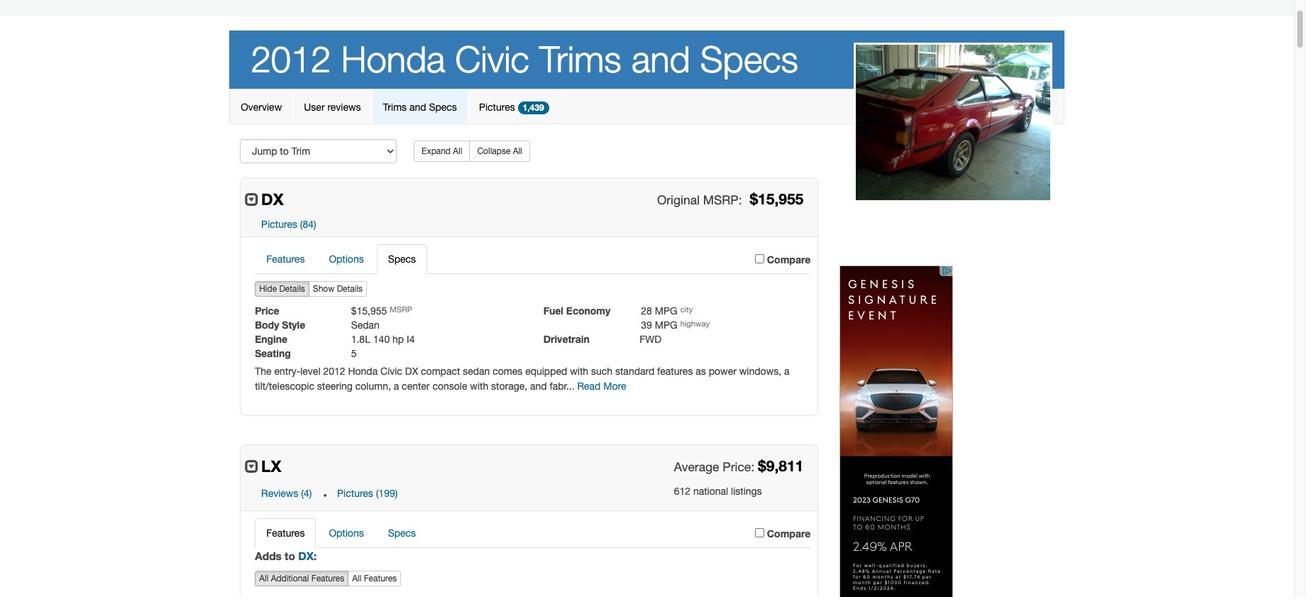 Task type: vqa. For each thing, say whether or not it's contained in the screenshot.
no impact on your credit score so check out your options. your credit won't budge!
no



Task type: locate. For each thing, give the bounding box(es) containing it.
standard
[[615, 366, 655, 377]]

1 specs link from the top
[[377, 244, 427, 274]]

1 vertical spatial compare tab list
[[255, 518, 811, 548]]

Compare checkbox
[[755, 528, 764, 537]]

compare
[[767, 253, 811, 265], [767, 527, 811, 540]]

0 horizontal spatial with
[[470, 380, 489, 392]]

trims
[[540, 38, 622, 81], [383, 101, 407, 113]]

with
[[570, 366, 589, 377], [470, 380, 489, 392]]

msrp:
[[703, 192, 742, 207]]

all right all additional features
[[352, 574, 362, 584]]

options link down pictures (199) link
[[318, 518, 375, 548]]

details for show details
[[337, 284, 363, 294]]

pictures (199) link
[[337, 488, 398, 499]]

dx up center
[[405, 366, 418, 377]]

0 vertical spatial compare tab list
[[255, 244, 811, 274]]

advertisement region
[[840, 266, 954, 597]]

1 vertical spatial civic
[[381, 366, 402, 377]]

and
[[632, 38, 691, 81], [410, 101, 426, 113], [530, 380, 547, 392]]

features
[[657, 366, 693, 377]]

2 details from the left
[[337, 284, 363, 294]]

2 compare from the top
[[767, 527, 811, 540]]

1 vertical spatial compare
[[767, 527, 811, 540]]

0 vertical spatial collapse down image
[[245, 192, 259, 206]]

2 options link from the top
[[318, 518, 375, 548]]

2 horizontal spatial pictures
[[479, 101, 515, 113]]

a right windows,
[[784, 366, 790, 377]]

show details
[[313, 284, 363, 294]]

1 vertical spatial trims
[[383, 101, 407, 113]]

details inside 'button'
[[337, 284, 363, 294]]

honda up trims and specs link
[[341, 38, 445, 81]]

2012 up user
[[251, 38, 331, 81]]

dx
[[261, 190, 284, 209], [405, 366, 418, 377], [298, 549, 314, 562]]

options link for compare checkbox
[[318, 518, 375, 548]]

2 vertical spatial pictures
[[337, 488, 373, 499]]

0 vertical spatial civic
[[455, 38, 530, 81]]

0 horizontal spatial trims
[[383, 101, 407, 113]]

1 mpg from the top
[[655, 305, 678, 317]]

(4)
[[301, 488, 312, 499]]

1 vertical spatial features link
[[255, 518, 316, 548]]

0 vertical spatial specs link
[[377, 244, 427, 274]]

1 horizontal spatial trims
[[540, 38, 622, 81]]

1 horizontal spatial details
[[337, 284, 363, 294]]

engine
[[255, 333, 288, 345]]

pictures
[[479, 101, 515, 113], [261, 219, 297, 230], [337, 488, 373, 499]]

1 vertical spatial $15,955
[[351, 305, 387, 317]]

options down pictures (199) link
[[329, 527, 364, 539]]

2 features link from the top
[[255, 518, 316, 548]]

1 horizontal spatial dx
[[298, 549, 314, 562]]

features link up hide details "button"
[[255, 244, 316, 274]]

1 horizontal spatial pictures
[[337, 488, 373, 499]]

0 horizontal spatial dx
[[261, 190, 284, 209]]

1 vertical spatial a
[[394, 380, 399, 392]]

1 vertical spatial specs link
[[377, 518, 427, 548]]

trims up 1,439
[[540, 38, 622, 81]]

features link up the adds to dx :
[[255, 518, 316, 548]]

$15,955 right msrp: on the top
[[750, 190, 804, 208]]

honda inside the entry-level 2012 honda civic dx compact sedan comes equipped with such standard features as power windows, a tilt/telescopic steering column, a center console with storage, and fabr...
[[348, 366, 378, 377]]

options link up show details 'button'
[[318, 244, 375, 274]]

0 horizontal spatial $15,955
[[351, 305, 387, 317]]

specs link
[[377, 244, 427, 274], [377, 518, 427, 548]]

with down sedan
[[470, 380, 489, 392]]

sedan
[[463, 366, 490, 377]]

pictures 1,439
[[479, 101, 544, 113]]

1 horizontal spatial $15,955
[[750, 190, 804, 208]]

civic
[[455, 38, 530, 81], [381, 366, 402, 377]]

specs link down (199)
[[377, 518, 427, 548]]

1.8l
[[351, 334, 371, 345]]

pictures (84) link
[[261, 219, 316, 230]]

0 vertical spatial dx
[[261, 190, 284, 209]]

pictures left (84)
[[261, 219, 297, 230]]

$15,955 up the sedan
[[351, 305, 387, 317]]

hp
[[393, 334, 404, 345]]

$15,955
[[750, 190, 804, 208], [351, 305, 387, 317]]

:
[[314, 549, 317, 562]]

mpg right "28" on the left of page
[[655, 305, 678, 317]]

0 horizontal spatial and
[[410, 101, 426, 113]]

pictures left 1,439
[[479, 101, 515, 113]]

average
[[674, 459, 719, 474]]

1 features link from the top
[[255, 244, 316, 274]]

2 vertical spatial dx
[[298, 549, 314, 562]]

1 compare from the top
[[767, 253, 811, 265]]

0 vertical spatial compare
[[767, 253, 811, 265]]

612 national listings
[[674, 486, 762, 497]]

highway
[[681, 319, 710, 328]]

options for compare option
[[329, 253, 364, 265]]

1 horizontal spatial and
[[530, 380, 547, 392]]

body style
[[255, 319, 305, 331]]

steering
[[317, 380, 353, 392]]

all right collapse
[[513, 146, 522, 156]]

1 vertical spatial pictures
[[261, 219, 297, 230]]

1 horizontal spatial a
[[784, 366, 790, 377]]

details right hide
[[279, 284, 305, 294]]

2012 up steering
[[323, 366, 345, 377]]

civic up column,
[[381, 366, 402, 377]]

dx up pictures (84) link
[[261, 190, 284, 209]]

0 vertical spatial and
[[632, 38, 691, 81]]

entry-
[[274, 366, 300, 377]]

overview
[[241, 101, 282, 113]]

all down adds
[[259, 574, 269, 584]]

0 horizontal spatial pictures
[[261, 219, 297, 230]]

drivetrain
[[544, 333, 590, 345]]

(199)
[[376, 488, 398, 499]]

mpg right the 39
[[655, 319, 678, 331]]

2 collapse down image from the top
[[245, 459, 259, 473]]

details inside "button"
[[279, 284, 305, 294]]

dx link
[[298, 549, 314, 562]]

2 horizontal spatial dx
[[405, 366, 418, 377]]

additional
[[271, 574, 309, 584]]

1 options from the top
[[329, 253, 364, 265]]

1 vertical spatial mpg
[[655, 319, 678, 331]]

a left center
[[394, 380, 399, 392]]

with up read
[[570, 366, 589, 377]]

details right show at the top left
[[337, 284, 363, 294]]

civic up pictures 1,439 at the top left of the page
[[455, 38, 530, 81]]

tab panel
[[255, 548, 811, 597]]

style
[[282, 319, 305, 331]]

mpg
[[655, 305, 678, 317], [655, 319, 678, 331]]

collapse
[[477, 146, 511, 156]]

options up show details 'button'
[[329, 253, 364, 265]]

1 vertical spatial options link
[[318, 518, 375, 548]]

details
[[279, 284, 305, 294], [337, 284, 363, 294]]

2012 honda civic trims and specs
[[251, 38, 799, 81]]

pictures left (199)
[[337, 488, 373, 499]]

2 options from the top
[[329, 527, 364, 539]]

user reviews
[[304, 101, 361, 113]]

0 vertical spatial options link
[[318, 244, 375, 274]]

compact
[[421, 366, 460, 377]]

1 collapse down image from the top
[[245, 192, 259, 206]]

trims and specs
[[383, 101, 457, 113]]

options
[[329, 253, 364, 265], [329, 527, 364, 539]]

0 vertical spatial pictures
[[479, 101, 515, 113]]

1 vertical spatial 2012
[[323, 366, 345, 377]]

windows,
[[740, 366, 782, 377]]

0 horizontal spatial details
[[279, 284, 305, 294]]

dx right to
[[298, 549, 314, 562]]

compare right compare checkbox
[[767, 527, 811, 540]]

the entry-level 2012 honda civic dx compact sedan comes equipped with such standard features as power windows, a tilt/telescopic steering column, a center console with storage, and fabr...
[[255, 366, 790, 392]]

0 vertical spatial options
[[329, 253, 364, 265]]

0 horizontal spatial civic
[[381, 366, 402, 377]]

2 specs link from the top
[[377, 518, 427, 548]]

compare tab list
[[255, 244, 811, 274], [255, 518, 811, 548]]

compare right compare option
[[767, 253, 811, 265]]

read more link
[[578, 380, 626, 392]]

1 vertical spatial collapse down image
[[245, 459, 259, 473]]

all features button
[[348, 571, 401, 586]]

collapse down image
[[245, 192, 259, 206], [245, 459, 259, 473]]

all additional features button
[[255, 571, 349, 586]]

Compare checkbox
[[755, 254, 764, 263]]

original
[[657, 192, 700, 207]]

1,439
[[523, 102, 544, 113]]

1 vertical spatial and
[[410, 101, 426, 113]]

trims right reviews
[[383, 101, 407, 113]]

1.8l 140 hp i4
[[351, 334, 415, 345]]

all right expand
[[453, 146, 462, 156]]

specs link up msrp
[[377, 244, 427, 274]]

fuel economy
[[544, 305, 611, 317]]

1 details from the left
[[279, 284, 305, 294]]

1 options link from the top
[[318, 244, 375, 274]]

2 vertical spatial and
[[530, 380, 547, 392]]

column,
[[355, 380, 391, 392]]

1 vertical spatial with
[[470, 380, 489, 392]]

1 vertical spatial options
[[329, 527, 364, 539]]

0 vertical spatial mpg
[[655, 305, 678, 317]]

honda up column,
[[348, 366, 378, 377]]

1 vertical spatial honda
[[348, 366, 378, 377]]

reviews (4) link
[[261, 488, 312, 499]]

all
[[453, 146, 462, 156], [513, 146, 522, 156], [259, 574, 269, 584], [352, 574, 362, 584]]

features link
[[255, 244, 316, 274], [255, 518, 316, 548]]

0 vertical spatial with
[[570, 366, 589, 377]]

612
[[674, 486, 691, 497]]

pictures inside pictures 1,439
[[479, 101, 515, 113]]

1 vertical spatial dx
[[405, 366, 418, 377]]

and inside trims and specs link
[[410, 101, 426, 113]]

0 vertical spatial features link
[[255, 244, 316, 274]]

specs link for options link for compare checkbox
[[377, 518, 427, 548]]

collapse all
[[477, 146, 522, 156]]



Task type: describe. For each thing, give the bounding box(es) containing it.
hide
[[259, 284, 277, 294]]

adds
[[255, 549, 282, 562]]

options for compare checkbox
[[329, 527, 364, 539]]

collapse down image for lx
[[245, 459, 259, 473]]

overview link
[[230, 89, 293, 125]]

to
[[285, 549, 295, 562]]

adds to dx :
[[255, 549, 317, 562]]

comes
[[493, 366, 523, 377]]

civic inside the entry-level 2012 honda civic dx compact sedan comes equipped with such standard features as power windows, a tilt/telescopic steering column, a center console with storage, and fabr...
[[381, 366, 402, 377]]

features inside all features "button"
[[364, 574, 397, 584]]

all additional features
[[259, 574, 344, 584]]

28
[[641, 305, 652, 317]]

and inside the entry-level 2012 honda civic dx compact sedan comes equipped with such standard features as power windows, a tilt/telescopic steering column, a center console with storage, and fabr...
[[530, 380, 547, 392]]

1 horizontal spatial with
[[570, 366, 589, 377]]

2 mpg from the top
[[655, 319, 678, 331]]

0 vertical spatial 2012
[[251, 38, 331, 81]]

fuel
[[544, 305, 564, 317]]

reviews
[[261, 488, 298, 499]]

2 compare tab list from the top
[[255, 518, 811, 548]]

fwd
[[640, 334, 662, 345]]

dx inside the entry-level 2012 honda civic dx compact sedan comes equipped with such standard features as power windows, a tilt/telescopic steering column, a center console with storage, and fabr...
[[405, 366, 418, 377]]

all inside 'button'
[[453, 146, 462, 156]]

pictures for pictures (84)
[[261, 219, 297, 230]]

hide details
[[259, 284, 305, 294]]

expand all
[[422, 146, 462, 156]]

0 vertical spatial honda
[[341, 38, 445, 81]]

i4
[[407, 334, 415, 345]]

the
[[255, 366, 272, 377]]

body
[[255, 319, 279, 331]]

pictures for pictures (199)
[[337, 488, 373, 499]]

pictures (199)
[[337, 488, 398, 499]]

$9,811
[[758, 457, 804, 475]]

msrp
[[390, 305, 413, 314]]

all inside "button"
[[352, 574, 362, 584]]

read
[[578, 380, 601, 392]]

specs link for compare option's options link
[[377, 244, 427, 274]]

39
[[641, 319, 652, 331]]

original                      msrp: $15,955
[[657, 190, 804, 208]]

collapse all button
[[470, 141, 530, 162]]

140
[[373, 334, 390, 345]]

show details button
[[309, 281, 367, 297]]

compare for compare checkbox
[[767, 527, 811, 540]]

average price: $9,811
[[674, 457, 804, 475]]

$15,955 inside $15,955 msrp
[[351, 305, 387, 317]]

seating
[[255, 347, 291, 359]]

as
[[696, 366, 706, 377]]

2012 inside the entry-level 2012 honda civic dx compact sedan comes equipped with such standard features as power windows, a tilt/telescopic steering column, a center console with storage, and fabr...
[[323, 366, 345, 377]]

1 horizontal spatial civic
[[455, 38, 530, 81]]

options link for compare option
[[318, 244, 375, 274]]

0 vertical spatial a
[[784, 366, 790, 377]]

lx
[[261, 456, 281, 476]]

features link for 2nd compare tab list from the bottom
[[255, 244, 316, 274]]

equipped
[[525, 366, 567, 377]]

more
[[604, 380, 626, 392]]

all features
[[352, 574, 397, 584]]

details for hide details
[[279, 284, 305, 294]]

0 vertical spatial trims
[[540, 38, 622, 81]]

dx inside tab panel
[[298, 549, 314, 562]]

hide details button
[[255, 281, 309, 297]]

storage,
[[491, 380, 528, 392]]

level
[[300, 366, 321, 377]]

user
[[304, 101, 325, 113]]

read more
[[578, 380, 626, 392]]

such
[[591, 366, 613, 377]]

price:
[[723, 459, 755, 474]]

city
[[681, 305, 693, 314]]

power
[[709, 366, 737, 377]]

console
[[433, 380, 467, 392]]

0 horizontal spatial a
[[394, 380, 399, 392]]

0 vertical spatial $15,955
[[750, 190, 804, 208]]

all inside button
[[259, 574, 269, 584]]

show
[[313, 284, 335, 294]]

tilt/telescopic
[[255, 380, 314, 392]]

features link for 1st compare tab list from the bottom of the page
[[255, 518, 316, 548]]

pictures (84)
[[261, 219, 316, 230]]

2 horizontal spatial and
[[632, 38, 691, 81]]

economy
[[566, 305, 611, 317]]

national
[[694, 486, 728, 497]]

28 mpg city 39 mpg highway
[[641, 305, 710, 331]]

sedan
[[351, 319, 380, 331]]

price
[[255, 305, 279, 317]]

fabr...
[[550, 380, 575, 392]]

center
[[402, 380, 430, 392]]

tab panel containing adds to
[[255, 548, 811, 597]]

all inside button
[[513, 146, 522, 156]]

expand
[[422, 146, 451, 156]]

(84)
[[300, 219, 316, 230]]

5
[[351, 348, 357, 359]]

trims and specs link
[[372, 89, 468, 125]]

user reviews link
[[293, 89, 372, 125]]

features inside all additional features button
[[311, 574, 344, 584]]

1 compare tab list from the top
[[255, 244, 811, 274]]

pictures for pictures 1,439
[[479, 101, 515, 113]]

reviews
[[328, 101, 361, 113]]

collapse down image for dx
[[245, 192, 259, 206]]

compare for compare option
[[767, 253, 811, 265]]

listings
[[731, 486, 762, 497]]

$15,955 msrp
[[351, 305, 413, 317]]

reviews (4)
[[261, 488, 312, 499]]



